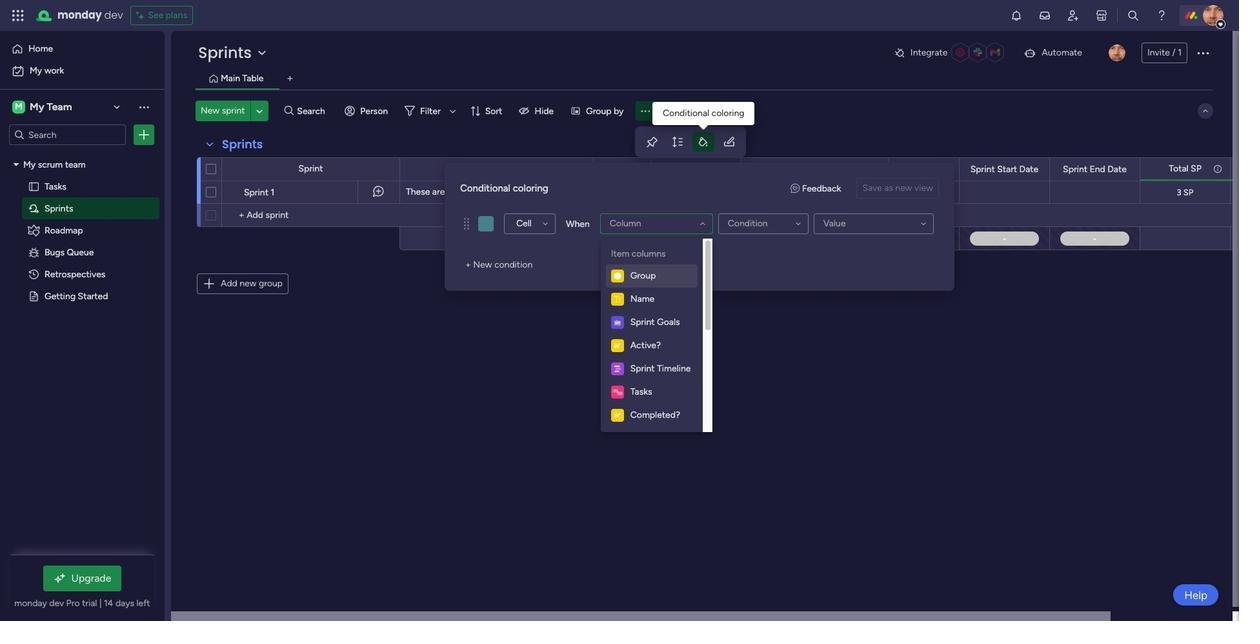 Task type: vqa. For each thing, say whether or not it's contained in the screenshot.
the leftmost Completed?
yes



Task type: describe. For each thing, give the bounding box(es) containing it.
automate
[[1042, 47, 1082, 58]]

tasks inside list box
[[45, 181, 66, 192]]

1 horizontal spatial sprint goals
[[630, 317, 680, 328]]

Sprint Start Date field
[[967, 162, 1042, 177]]

roadmap
[[45, 225, 83, 236]]

see plans button
[[131, 6, 193, 25]]

date for sprint start date
[[1019, 164, 1039, 175]]

/ inside invite / 1 button
[[1172, 47, 1176, 58]]

sprint
[[222, 105, 245, 116]]

these are the sprints goals
[[406, 187, 514, 197]]

group for group
[[630, 270, 656, 281]]

scrum
[[38, 159, 63, 170]]

add new group
[[221, 278, 283, 289]]

public board image for tasks
[[28, 180, 40, 192]]

end
[[1090, 164, 1105, 175]]

my team
[[30, 101, 72, 113]]

retrospectives
[[45, 268, 105, 279]]

trial
[[82, 598, 97, 609]]

options image
[[1195, 45, 1211, 61]]

days
[[115, 598, 134, 609]]

1 horizontal spatial coloring
[[712, 108, 744, 119]]

arrow down image
[[445, 103, 461, 119]]

my scrum team
[[23, 159, 86, 170]]

v2 user feedback image
[[791, 183, 800, 194]]

monday dev pro trial | 14 days left
[[14, 598, 150, 609]]

team
[[47, 101, 72, 113]]

item columns
[[611, 248, 666, 259]]

person button
[[340, 101, 396, 121]]

team
[[65, 159, 86, 170]]

options image
[[137, 128, 150, 141]]

date for sprint end date
[[1108, 164, 1127, 175]]

1 horizontal spatial conditional coloring
[[663, 108, 744, 119]]

add
[[221, 278, 237, 289]]

0 horizontal spatial completed?
[[630, 410, 680, 421]]

invite / 1 button
[[1142, 43, 1187, 63]]

list box containing my scrum team
[[0, 151, 165, 481]]

monday for monday dev pro trial | 14 days left
[[14, 598, 47, 609]]

3
[[1177, 187, 1181, 197]]

main
[[221, 73, 240, 84]]

dev for monday dev
[[104, 8, 123, 23]]

1 vertical spatial conditional
[[460, 182, 510, 194]]

sprints button
[[196, 42, 272, 63]]

my for my work
[[30, 65, 42, 76]]

my work
[[30, 65, 64, 76]]

|
[[99, 598, 102, 609]]

integrate button
[[889, 39, 1013, 66]]

getting
[[45, 290, 76, 301]]

task 1
[[805, 187, 827, 197]]

column information image for tasks
[[871, 164, 881, 174]]

Total SP field
[[1166, 162, 1205, 176]]

add view image
[[287, 74, 293, 84]]

1 down view
[[928, 232, 932, 244]]

new inside add new group button
[[240, 278, 257, 289]]

m
[[15, 101, 23, 112]]

column
[[610, 218, 641, 229]]

1 right task
[[824, 187, 827, 197]]

group
[[259, 278, 283, 289]]

total sp
[[1169, 163, 1202, 174]]

bugs queue
[[45, 247, 94, 257]]

group by
[[586, 106, 624, 116]]

tab inside main table tab list
[[280, 68, 300, 89]]

Completed? field
[[896, 162, 952, 177]]

dev for monday dev pro trial | 14 days left
[[49, 598, 64, 609]]

started
[[78, 290, 108, 301]]

1 vertical spatial active?
[[630, 340, 661, 351]]

as
[[884, 183, 893, 194]]

by
[[614, 106, 624, 116]]

menu image
[[639, 105, 652, 117]]

monday for monday dev
[[57, 8, 102, 23]]

Search in workspace field
[[27, 127, 108, 142]]

Tasks field
[[801, 162, 829, 176]]

getting started
[[45, 290, 108, 301]]

0 horizontal spatial new
[[201, 105, 220, 116]]

new sprint
[[201, 105, 245, 116]]

sprint start date
[[970, 164, 1039, 175]]

1 vertical spatial timeline
[[657, 363, 691, 374]]

1 horizontal spatial /
[[923, 232, 927, 244]]

are
[[432, 187, 445, 197]]

invite / 1
[[1147, 47, 1182, 58]]

+ new condition
[[465, 259, 533, 270]]

1 up + add sprint text box
[[271, 187, 274, 198]]

work
[[44, 65, 64, 76]]

2 0 / 1 from the left
[[916, 232, 932, 244]]

select product image
[[12, 9, 25, 22]]

group for group by
[[586, 106, 612, 116]]

help image
[[1155, 9, 1168, 22]]

my for my scrum team
[[23, 159, 36, 170]]

Sprint End Date field
[[1060, 162, 1130, 177]]

name
[[630, 294, 655, 305]]

angle down image
[[256, 106, 263, 116]]

the
[[447, 187, 460, 197]]

bugs
[[45, 247, 65, 257]]

sprints for sprints button
[[198, 42, 252, 63]]

1 down the column
[[626, 232, 630, 244]]

upgrade
[[71, 572, 111, 585]]

completed? inside field
[[899, 164, 949, 175]]

1 horizontal spatial tasks
[[630, 387, 652, 398]]

queue
[[67, 247, 94, 257]]

upgrade button
[[43, 566, 122, 592]]

home option
[[8, 39, 157, 59]]

automate button
[[1019, 43, 1087, 63]]

Search field
[[294, 102, 333, 120]]

item
[[611, 248, 629, 259]]

sprints
[[463, 187, 490, 197]]

sprints for sprints field
[[222, 136, 263, 152]]

1 vertical spatial sprint timeline
[[630, 363, 691, 374]]

goals inside field
[[498, 164, 521, 175]]

filter
[[420, 106, 441, 116]]

1 0 / 1 from the left
[[614, 232, 630, 244]]



Task type: locate. For each thing, give the bounding box(es) containing it.
1 vertical spatial conditional coloring
[[460, 182, 548, 194]]

1 horizontal spatial 0 / 1
[[916, 232, 932, 244]]

my for my team
[[30, 101, 44, 113]]

monday dev
[[57, 8, 123, 23]]

0 vertical spatial dev
[[104, 8, 123, 23]]

person
[[360, 106, 388, 116]]

active? up the column
[[607, 164, 637, 175]]

columns
[[632, 248, 666, 259]]

1 public board image from the top
[[28, 180, 40, 192]]

0 vertical spatial coloring
[[712, 108, 744, 119]]

see plans
[[148, 10, 187, 21]]

sprints inside list box
[[45, 203, 73, 214]]

2 public board image from the top
[[28, 290, 40, 302]]

home link
[[8, 39, 157, 59]]

0 horizontal spatial goals
[[498, 164, 521, 175]]

group down item columns
[[630, 270, 656, 281]]

save as new view
[[862, 183, 933, 194]]

0 horizontal spatial monday
[[14, 598, 47, 609]]

0 vertical spatial sprint goals
[[472, 164, 521, 175]]

plans
[[166, 10, 187, 21]]

condition
[[494, 259, 533, 270]]

group left by
[[586, 106, 612, 116]]

sprint goals inside field
[[472, 164, 521, 175]]

0 up item
[[614, 232, 620, 244]]

column information image right total sp 'field'
[[1213, 164, 1223, 174]]

0 horizontal spatial timeline
[[657, 363, 691, 374]]

workspace image
[[12, 100, 25, 114]]

1 vertical spatial new
[[240, 278, 257, 289]]

1 horizontal spatial dev
[[104, 8, 123, 23]]

sp for 3 sp
[[1183, 187, 1194, 197]]

my left work
[[30, 65, 42, 76]]

1 date from the left
[[1019, 164, 1039, 175]]

public board image
[[28, 180, 40, 192], [28, 290, 40, 302]]

date
[[1019, 164, 1039, 175], [1108, 164, 1127, 175]]

new inside the save as new view button
[[895, 183, 912, 194]]

hide button
[[514, 101, 561, 121]]

1 vertical spatial dev
[[49, 598, 64, 609]]

0 vertical spatial active?
[[607, 164, 637, 175]]

0 horizontal spatial conditional coloring
[[460, 182, 548, 194]]

add new group button
[[197, 274, 289, 294]]

2 column information image from the left
[[1213, 164, 1223, 174]]

1 horizontal spatial timeline
[[692, 164, 726, 175]]

workspace selection element
[[12, 99, 74, 115]]

2 date from the left
[[1108, 164, 1127, 175]]

date right end
[[1108, 164, 1127, 175]]

sprint goals
[[472, 164, 521, 175], [630, 317, 680, 328]]

1 vertical spatial public board image
[[28, 290, 40, 302]]

active?
[[607, 164, 637, 175], [630, 340, 661, 351]]

my work option
[[8, 61, 157, 81]]

sprint end date
[[1063, 164, 1127, 175]]

sprint timeline inside field
[[666, 164, 726, 175]]

0 vertical spatial conditional
[[663, 108, 709, 119]]

0 vertical spatial new
[[201, 105, 220, 116]]

active? down the name at right
[[630, 340, 661, 351]]

0 vertical spatial tasks
[[804, 163, 826, 174]]

conditional
[[663, 108, 709, 119], [460, 182, 510, 194]]

0 vertical spatial new
[[895, 183, 912, 194]]

2 vertical spatial my
[[23, 159, 36, 170]]

sort
[[485, 106, 502, 116]]

date inside field
[[1108, 164, 1127, 175]]

goals
[[492, 187, 514, 197]]

Sprint Goals field
[[469, 162, 525, 177]]

0 vertical spatial timeline
[[692, 164, 726, 175]]

sprint goals up goals
[[472, 164, 521, 175]]

new right +
[[473, 259, 492, 270]]

conditional coloring down the sprint goals field
[[460, 182, 548, 194]]

search everything image
[[1127, 9, 1140, 22]]

0 horizontal spatial coloring
[[513, 182, 548, 194]]

/ down the column
[[621, 232, 625, 244]]

feedback
[[802, 183, 841, 194]]

group by button
[[565, 101, 631, 121]]

0 vertical spatial sp
[[1191, 163, 1202, 174]]

2 vertical spatial tasks
[[630, 387, 652, 398]]

sort button
[[464, 101, 510, 121]]

table
[[242, 73, 264, 84]]

goals
[[498, 164, 521, 175], [657, 317, 680, 328]]

0 vertical spatial sprint timeline
[[666, 164, 726, 175]]

0 horizontal spatial date
[[1019, 164, 1039, 175]]

1 horizontal spatial date
[[1108, 164, 1127, 175]]

1 vertical spatial coloring
[[513, 182, 548, 194]]

coloring up the cell
[[513, 182, 548, 194]]

my inside option
[[30, 65, 42, 76]]

date right start
[[1019, 164, 1039, 175]]

new sprint button
[[196, 101, 250, 121]]

1 horizontal spatial goals
[[657, 317, 680, 328]]

coloring down main table tab list
[[712, 108, 744, 119]]

my inside 'workspace selection' element
[[30, 101, 44, 113]]

1 vertical spatial goals
[[657, 317, 680, 328]]

main table
[[221, 73, 264, 84]]

0 / 1
[[614, 232, 630, 244], [916, 232, 932, 244]]

column information image up save on the right top
[[871, 164, 881, 174]]

0 horizontal spatial 0 / 1
[[614, 232, 630, 244]]

conditional down main table tab list
[[663, 108, 709, 119]]

feedback link
[[791, 182, 841, 195]]

cell
[[516, 218, 532, 229]]

1 column information image from the left
[[871, 164, 881, 174]]

these
[[406, 187, 430, 197]]

0 vertical spatial group
[[586, 106, 612, 116]]

0 horizontal spatial column information image
[[871, 164, 881, 174]]

start
[[997, 164, 1017, 175]]

2 0 from the left
[[916, 232, 922, 244]]

invite members image
[[1067, 9, 1080, 22]]

my work link
[[8, 61, 157, 81]]

public board image down scrum
[[28, 180, 40, 192]]

when
[[566, 218, 590, 229]]

update feed image
[[1038, 9, 1051, 22]]

Sprint Timeline field
[[663, 162, 729, 177]]

1 vertical spatial completed?
[[630, 410, 680, 421]]

public board image left getting
[[28, 290, 40, 302]]

list box
[[0, 151, 165, 481]]

1 0 from the left
[[614, 232, 620, 244]]

conditional down the sprint goals field
[[460, 182, 510, 194]]

help button
[[1173, 585, 1218, 606]]

new right as at the right of the page
[[895, 183, 912, 194]]

active? inside field
[[607, 164, 637, 175]]

tab
[[280, 68, 300, 89]]

caret down image
[[14, 160, 19, 169]]

sp for total sp
[[1191, 163, 1202, 174]]

hide
[[535, 106, 554, 116]]

1 right invite
[[1178, 47, 1182, 58]]

0 vertical spatial my
[[30, 65, 42, 76]]

monday left pro
[[14, 598, 47, 609]]

main table button
[[217, 72, 267, 86]]

1 vertical spatial new
[[473, 259, 492, 270]]

main table tab list
[[196, 68, 1213, 90]]

my right the workspace image
[[30, 101, 44, 113]]

0 / 1 down view
[[916, 232, 932, 244]]

2 vertical spatial sprints
[[45, 203, 73, 214]]

Active? field
[[604, 162, 641, 177]]

sprints
[[198, 42, 252, 63], [222, 136, 263, 152], [45, 203, 73, 214]]

0 horizontal spatial group
[[586, 106, 612, 116]]

column information image for total sp
[[1213, 164, 1223, 174]]

sp right total
[[1191, 163, 1202, 174]]

1 horizontal spatial 0
[[916, 232, 922, 244]]

1
[[1178, 47, 1182, 58], [271, 187, 274, 198], [824, 187, 827, 197], [626, 232, 630, 244], [928, 232, 932, 244]]

sprints up roadmap on the top left of page
[[45, 203, 73, 214]]

0 vertical spatial monday
[[57, 8, 102, 23]]

conditional coloring
[[663, 108, 744, 119], [460, 182, 548, 194]]

sprints up the main
[[198, 42, 252, 63]]

dev left see at the left
[[104, 8, 123, 23]]

0
[[614, 232, 620, 244], [916, 232, 922, 244]]

see
[[148, 10, 164, 21]]

pro
[[66, 598, 80, 609]]

view
[[914, 183, 933, 194]]

0 down view
[[916, 232, 922, 244]]

1 horizontal spatial new
[[895, 183, 912, 194]]

monday marketplace image
[[1095, 9, 1108, 22]]

v2 search image
[[284, 104, 294, 118]]

workspace options image
[[137, 101, 150, 113]]

2 horizontal spatial /
[[1172, 47, 1176, 58]]

help
[[1184, 589, 1207, 602]]

0 vertical spatial conditional coloring
[[663, 108, 744, 119]]

filter button
[[400, 101, 461, 121]]

notifications image
[[1010, 9, 1023, 22]]

1 vertical spatial monday
[[14, 598, 47, 609]]

tasks
[[804, 163, 826, 174], [45, 181, 66, 192], [630, 387, 652, 398]]

1 horizontal spatial column information image
[[1213, 164, 1223, 174]]

/
[[1172, 47, 1176, 58], [621, 232, 625, 244], [923, 232, 927, 244]]

timeline inside field
[[692, 164, 726, 175]]

sprints inside field
[[222, 136, 263, 152]]

0 / 1 down the column
[[614, 232, 630, 244]]

group
[[586, 106, 612, 116], [630, 270, 656, 281]]

sprint 1
[[244, 187, 274, 198]]

value
[[823, 218, 846, 229]]

0 horizontal spatial 0
[[614, 232, 620, 244]]

james peterson image
[[1109, 45, 1125, 61]]

+ new condition button
[[460, 255, 538, 276]]

task
[[805, 187, 822, 197]]

condition
[[728, 218, 768, 229]]

option
[[0, 153, 165, 155]]

james peterson image
[[1203, 5, 1224, 26]]

date inside field
[[1019, 164, 1039, 175]]

left
[[136, 598, 150, 609]]

save as new view button
[[857, 178, 939, 199]]

1 horizontal spatial group
[[630, 270, 656, 281]]

1 vertical spatial sprint goals
[[630, 317, 680, 328]]

save
[[862, 183, 882, 194]]

3 sp
[[1177, 187, 1194, 197]]

dev left pro
[[49, 598, 64, 609]]

1 horizontal spatial completed?
[[899, 164, 949, 175]]

sprint goals down the name at right
[[630, 317, 680, 328]]

0 horizontal spatial /
[[621, 232, 625, 244]]

1 vertical spatial sprints
[[222, 136, 263, 152]]

+ Add sprint text field
[[228, 208, 394, 223]]

/ down view
[[923, 232, 927, 244]]

my right caret down icon
[[23, 159, 36, 170]]

1 horizontal spatial monday
[[57, 8, 102, 23]]

1 vertical spatial sp
[[1183, 187, 1194, 197]]

total
[[1169, 163, 1189, 174]]

sp right 3 at right
[[1183, 187, 1194, 197]]

new left sprint
[[201, 105, 220, 116]]

new
[[895, 183, 912, 194], [240, 278, 257, 289]]

home
[[28, 43, 53, 54]]

0 horizontal spatial dev
[[49, 598, 64, 609]]

/ right invite
[[1172, 47, 1176, 58]]

column information image
[[871, 164, 881, 174], [1213, 164, 1223, 174]]

group inside popup button
[[586, 106, 612, 116]]

tasks inside tasks field
[[804, 163, 826, 174]]

integrate
[[910, 47, 948, 58]]

1 horizontal spatial new
[[473, 259, 492, 270]]

14
[[104, 598, 113, 609]]

0 horizontal spatial tasks
[[45, 181, 66, 192]]

my inside list box
[[23, 159, 36, 170]]

public board image for getting started
[[28, 290, 40, 302]]

conditional coloring down main table tab list
[[663, 108, 744, 119]]

1 inside button
[[1178, 47, 1182, 58]]

new right add
[[240, 278, 257, 289]]

0 horizontal spatial sprint goals
[[472, 164, 521, 175]]

1 vertical spatial group
[[630, 270, 656, 281]]

0 vertical spatial goals
[[498, 164, 521, 175]]

0 horizontal spatial new
[[240, 278, 257, 289]]

monday up home option
[[57, 8, 102, 23]]

1 vertical spatial tasks
[[45, 181, 66, 192]]

0 horizontal spatial conditional
[[460, 182, 510, 194]]

1 vertical spatial my
[[30, 101, 44, 113]]

2 horizontal spatial tasks
[[804, 163, 826, 174]]

0 vertical spatial completed?
[[899, 164, 949, 175]]

Sprints field
[[219, 136, 266, 153]]

0 vertical spatial public board image
[[28, 180, 40, 192]]

0 vertical spatial sprints
[[198, 42, 252, 63]]

coloring
[[712, 108, 744, 119], [513, 182, 548, 194]]

1 horizontal spatial conditional
[[663, 108, 709, 119]]

sp inside total sp 'field'
[[1191, 163, 1202, 174]]

collapse image
[[1200, 106, 1211, 116]]

sprints down sprint
[[222, 136, 263, 152]]

+
[[465, 259, 471, 270]]

invite
[[1147, 47, 1170, 58]]



